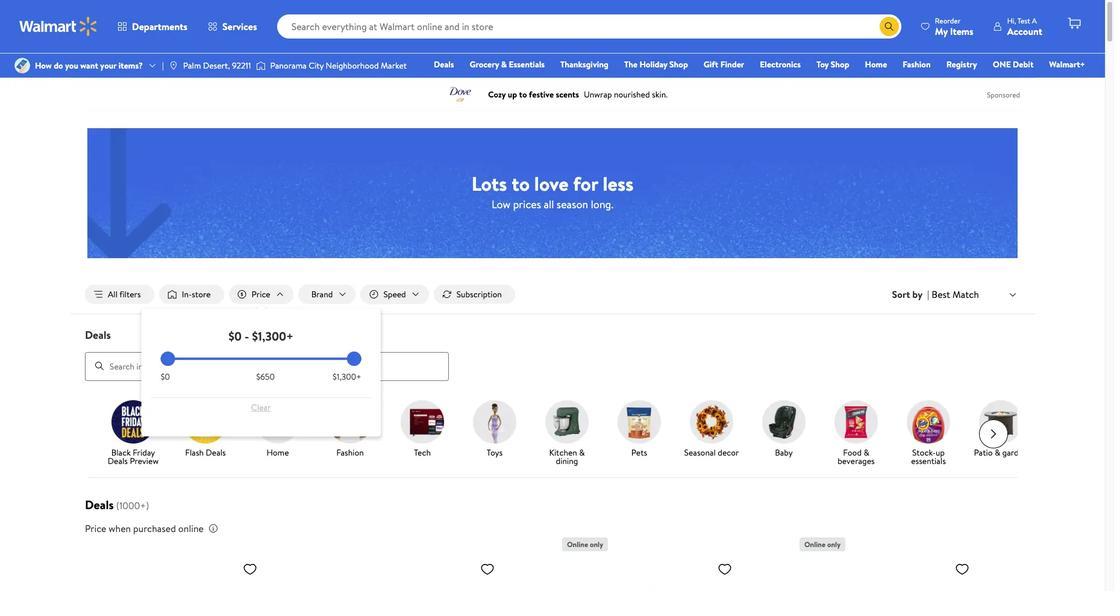 Task type: vqa. For each thing, say whether or not it's contained in the screenshot.
47 corresponding to $ 3 47 34.7 ¢/oz Fresh Cravings Roasted Red Pepper Hummus Dip, 10 oz., Ready to Eat, Recyclable Plastic
no



Task type: locate. For each thing, give the bounding box(es) containing it.
0 horizontal spatial only
[[590, 540, 603, 550]]

& for dining
[[579, 447, 585, 459]]

price when purchased online
[[85, 522, 204, 535]]

palm desert, 92211
[[183, 60, 251, 72]]

 image right 92211
[[256, 60, 265, 72]]

0 horizontal spatial online
[[567, 540, 588, 550]]

1 horizontal spatial shop
[[831, 58, 849, 71]]

home link
[[860, 58, 893, 71], [246, 400, 309, 460]]

by
[[912, 288, 923, 301]]

home link down the $650
[[246, 400, 309, 460]]

low
[[492, 197, 511, 212]]

pets
[[631, 447, 647, 459]]

deals inside search box
[[85, 328, 111, 343]]

fashion down fashion image
[[336, 447, 364, 459]]

1 horizontal spatial online
[[804, 540, 826, 550]]

online only
[[567, 540, 603, 550], [804, 540, 841, 550]]

superfit 2.25hp 2-in-1 folding under desk treadmill w/speaker controller app, single display screen silver image
[[562, 557, 737, 592]]

stock-
[[912, 447, 936, 459]]

& right food
[[864, 447, 869, 459]]

up
[[936, 447, 945, 459]]

deals up search "icon" at left
[[85, 328, 111, 343]]

Search search field
[[277, 14, 901, 39]]

0 vertical spatial price
[[252, 289, 270, 301]]

patio
[[974, 447, 993, 459]]

0 vertical spatial $1,300+
[[252, 328, 294, 345]]

1 horizontal spatial |
[[927, 288, 929, 301]]

price up $0 - $1,300+
[[252, 289, 270, 301]]

2 shop from the left
[[831, 58, 849, 71]]

2 online from the left
[[804, 540, 826, 550]]

0 vertical spatial fashion link
[[897, 58, 936, 71]]

0 horizontal spatial online only
[[567, 540, 603, 550]]

long.
[[591, 197, 613, 212]]

deals
[[434, 58, 454, 71], [85, 328, 111, 343], [206, 447, 226, 459], [108, 455, 128, 467], [85, 497, 114, 513]]

lots
[[472, 170, 507, 197]]

grocery
[[470, 58, 499, 71]]

0 horizontal spatial price
[[85, 522, 106, 535]]

(1000+)
[[116, 499, 149, 513]]

services button
[[198, 12, 267, 41]]

baby
[[775, 447, 793, 459]]

online
[[567, 540, 588, 550], [804, 540, 826, 550]]

hi, test a account
[[1007, 15, 1042, 38]]

best
[[932, 288, 950, 301]]

0 vertical spatial fashion
[[903, 58, 931, 71]]

cart contains 0 items total amount $0.00 image
[[1067, 16, 1082, 31]]

toy shop link
[[811, 58, 855, 71]]

speed
[[383, 289, 406, 301]]

sort and filter section element
[[71, 275, 1035, 314]]

0 horizontal spatial home
[[267, 447, 289, 459]]

do
[[54, 60, 63, 72]]

all
[[544, 197, 554, 212]]

1 vertical spatial fashion
[[336, 447, 364, 459]]

thanksgiving
[[560, 58, 609, 71]]

to
[[512, 170, 530, 197]]

seasonal decor
[[684, 447, 739, 459]]

0 horizontal spatial shop
[[670, 58, 688, 71]]

| left the palm
[[162, 60, 164, 72]]

you
[[65, 60, 78, 72]]

deals inside black friday deals preview
[[108, 455, 128, 467]]

 image left how
[[14, 58, 30, 74]]

shop right the toy
[[831, 58, 849, 71]]

seasonal
[[684, 447, 716, 459]]

best match button
[[929, 287, 1020, 303]]

& right grocery
[[501, 58, 507, 71]]

neighborhood
[[326, 60, 379, 72]]

 image
[[169, 61, 178, 71]]

search image
[[95, 362, 104, 371]]

flash
[[185, 447, 204, 459]]

home image
[[256, 400, 299, 444]]

deals up when
[[85, 497, 114, 513]]

price for price
[[252, 289, 270, 301]]

& right patio
[[995, 447, 1000, 459]]

$1,300+ up the $1300 range field
[[252, 328, 294, 345]]

1 horizontal spatial  image
[[256, 60, 265, 72]]

price inside dropdown button
[[252, 289, 270, 301]]

electronics
[[760, 58, 801, 71]]

apple watch se (1st gen) gps, 44mm space gray aluminum case with midnight sport band - regular image
[[87, 557, 262, 592]]

tech image
[[401, 400, 444, 444]]

black friday deals preview
[[108, 447, 159, 467]]

online only for 'superfit 2.25hp 2-in-1 folding under desk treadmill w/speaker controller app, single display screen silver' image
[[567, 540, 603, 550]]

1 horizontal spatial fashion
[[903, 58, 931, 71]]

deals left grocery
[[434, 58, 454, 71]]

less
[[603, 170, 634, 197]]

2 only from the left
[[827, 540, 841, 550]]

items?
[[119, 60, 143, 72]]

92211
[[232, 60, 251, 72]]

& inside kitchen & dining
[[579, 447, 585, 459]]

1 horizontal spatial online only
[[804, 540, 841, 550]]

0 vertical spatial home
[[865, 58, 887, 71]]

$1,300+ up fashion image
[[333, 371, 361, 383]]

 image
[[14, 58, 30, 74], [256, 60, 265, 72]]

account
[[1007, 24, 1042, 38]]

1 horizontal spatial $1,300+
[[333, 371, 361, 383]]

$0
[[228, 328, 242, 345], [161, 371, 170, 383]]

black
[[111, 447, 131, 459]]

online
[[178, 522, 204, 535]]

1 online only from the left
[[567, 540, 603, 550]]

home down home image
[[267, 447, 289, 459]]

food
[[843, 447, 862, 459]]

& inside food & beverages
[[864, 447, 869, 459]]

search icon image
[[884, 22, 894, 31]]

toys
[[487, 447, 503, 459]]

legal information image
[[208, 524, 218, 534]]

black friday deals preview link
[[102, 400, 165, 468]]

1 horizontal spatial $0
[[228, 328, 242, 345]]

reorder
[[935, 15, 961, 26]]

2 online only from the left
[[804, 540, 841, 550]]

essentials
[[911, 455, 946, 467]]

shop
[[670, 58, 688, 71], [831, 58, 849, 71]]

thanksgiving link
[[555, 58, 614, 71]]

home down search icon
[[865, 58, 887, 71]]

shop right the holiday
[[670, 58, 688, 71]]

beverages
[[838, 455, 875, 467]]

market
[[381, 60, 407, 72]]

lots to love for less. low prices all season long. image
[[87, 128, 1018, 259]]

patio & garden link
[[970, 400, 1032, 460]]

0 horizontal spatial  image
[[14, 58, 30, 74]]

$650
[[256, 371, 275, 383]]

stock-up essentials
[[911, 447, 946, 467]]

online for 'superfit 2.25hp 2-in-1 folding under desk treadmill w/speaker controller app, single display screen silver' image
[[567, 540, 588, 550]]

| right "by"
[[927, 288, 929, 301]]

1 vertical spatial price
[[85, 522, 106, 535]]

clear
[[251, 402, 271, 414]]

0 horizontal spatial $1,300+
[[252, 328, 294, 345]]

0 horizontal spatial |
[[162, 60, 164, 72]]

store
[[192, 289, 211, 301]]

garden
[[1002, 447, 1028, 459]]

0 horizontal spatial $0
[[161, 371, 170, 383]]

0 vertical spatial $0
[[228, 328, 242, 345]]

the holiday shop link
[[619, 58, 693, 71]]

all
[[108, 289, 118, 301]]

only
[[590, 540, 603, 550], [827, 540, 841, 550]]

how
[[35, 60, 52, 72]]

prices
[[513, 197, 541, 212]]

0 horizontal spatial home link
[[246, 400, 309, 460]]

1 horizontal spatial home link
[[860, 58, 893, 71]]

Walmart Site-Wide search field
[[277, 14, 901, 39]]

1 vertical spatial $0
[[161, 371, 170, 383]]

subscription
[[457, 289, 502, 301]]

& for beverages
[[864, 447, 869, 459]]

food & beverages link
[[825, 400, 888, 468]]

price left when
[[85, 522, 106, 535]]

0 vertical spatial home link
[[860, 58, 893, 71]]

home link down search icon
[[860, 58, 893, 71]]

1 only from the left
[[590, 540, 603, 550]]

best match
[[932, 288, 979, 301]]

0 horizontal spatial fashion link
[[319, 400, 381, 460]]

tech
[[414, 447, 431, 459]]

Deals search field
[[71, 328, 1035, 381]]

walmart+
[[1049, 58, 1085, 71]]

&
[[501, 58, 507, 71], [579, 447, 585, 459], [864, 447, 869, 459], [995, 447, 1000, 459]]

1 vertical spatial home
[[267, 447, 289, 459]]

fashion
[[903, 58, 931, 71], [336, 447, 364, 459]]

grocery & essentials
[[470, 58, 545, 71]]

1 horizontal spatial price
[[252, 289, 270, 301]]

1 horizontal spatial only
[[827, 540, 841, 550]]

& right "dining"
[[579, 447, 585, 459]]

| inside sort and filter section element
[[927, 288, 929, 301]]

deals left preview
[[108, 455, 128, 467]]

one debit
[[993, 58, 1034, 71]]

1 vertical spatial |
[[927, 288, 929, 301]]

1 online from the left
[[567, 540, 588, 550]]

Search in deals search field
[[85, 352, 449, 381]]

fashion left registry
[[903, 58, 931, 71]]



Task type: describe. For each thing, give the bounding box(es) containing it.
-
[[245, 328, 249, 345]]

fashion image
[[328, 400, 372, 444]]

add to favorites list, crocs men's and women's unisex baya marbled clogs image
[[955, 562, 970, 577]]

kitchen & dining
[[549, 447, 585, 467]]

1 vertical spatial fashion link
[[319, 400, 381, 460]]

food & beverages
[[838, 447, 875, 467]]

add to favorites list, ninja creami, ice cream maker, 5 one-touch programs image
[[480, 562, 495, 577]]

crocs men's and women's unisex baya marbled clogs image
[[800, 557, 974, 592]]

all filters button
[[85, 285, 154, 304]]

price for price when purchased online
[[85, 522, 106, 535]]

lots to love for less low prices all season long.
[[472, 170, 634, 212]]

clear button
[[161, 398, 361, 418]]

sort
[[892, 288, 910, 301]]

0 vertical spatial |
[[162, 60, 164, 72]]

1 vertical spatial $1,300+
[[333, 371, 361, 383]]

deals right flash
[[206, 447, 226, 459]]

kitchen and dining image
[[545, 400, 589, 444]]

$0 range field
[[161, 358, 361, 360]]

black friday deals image
[[111, 400, 155, 444]]

seasonal decor image
[[690, 400, 733, 444]]

$0 for $0
[[161, 371, 170, 383]]

toys image
[[473, 400, 516, 444]]

in-store button
[[159, 285, 224, 304]]

one debit link
[[987, 58, 1039, 71]]

sponsored
[[987, 89, 1020, 100]]

test
[[1018, 15, 1030, 26]]

stock-up essentials link
[[897, 400, 960, 468]]

filters
[[119, 289, 141, 301]]

1 horizontal spatial fashion link
[[897, 58, 936, 71]]

patio & garden
[[974, 447, 1028, 459]]

only for the crocs men's and women's unisex baya marbled clogs image
[[827, 540, 841, 550]]

deals (1000+)
[[85, 497, 149, 513]]

in-
[[182, 289, 192, 301]]

next slide for chipmodulewithimages list image
[[979, 420, 1008, 449]]

palm
[[183, 60, 201, 72]]

only for 'superfit 2.25hp 2-in-1 folding under desk treadmill w/speaker controller app, single display screen silver' image
[[590, 540, 603, 550]]

reorder my items
[[935, 15, 974, 38]]

price button
[[229, 285, 293, 304]]

add to favorites list, superfit 2.25hp 2-in-1 folding under desk treadmill w/speaker controller app, single display screen silver image
[[718, 562, 732, 577]]

sort by |
[[892, 288, 929, 301]]

electronics link
[[755, 58, 806, 71]]

the holiday shop
[[624, 58, 688, 71]]

online for the crocs men's and women's unisex baya marbled clogs image
[[804, 540, 826, 550]]

when
[[109, 522, 131, 535]]

baby link
[[753, 400, 815, 460]]

items
[[950, 24, 974, 38]]

1 vertical spatial home link
[[246, 400, 309, 460]]

grocery & essentials link
[[464, 58, 550, 71]]

all filters
[[108, 289, 141, 301]]

gift finder link
[[698, 58, 750, 71]]

 image for panorama
[[256, 60, 265, 72]]

$0 - $1,300+
[[228, 328, 294, 345]]

friday
[[133, 447, 155, 459]]

stock-up essentials image
[[907, 400, 950, 444]]

love
[[534, 170, 569, 197]]

ninja creami, ice cream maker, 5 one-touch programs image
[[325, 557, 500, 592]]

pets image
[[618, 400, 661, 444]]

match
[[953, 288, 979, 301]]

gift finder
[[704, 58, 744, 71]]

& for garden
[[995, 447, 1000, 459]]

brand button
[[298, 285, 356, 304]]

0 horizontal spatial fashion
[[336, 447, 364, 459]]

city
[[309, 60, 324, 72]]

shop inside 'link'
[[831, 58, 849, 71]]

$1300 range field
[[161, 358, 361, 360]]

want
[[80, 60, 98, 72]]

seasonal decor link
[[680, 400, 743, 460]]

a
[[1032, 15, 1037, 26]]

registry
[[946, 58, 977, 71]]

kitchen
[[549, 447, 577, 459]]

food & beverages image
[[835, 400, 878, 444]]

panorama
[[270, 60, 307, 72]]

for
[[573, 170, 598, 197]]

preview
[[130, 455, 159, 467]]

walmart image
[[19, 17, 98, 36]]

online only for the crocs men's and women's unisex baya marbled clogs image
[[804, 540, 841, 550]]

1 horizontal spatial home
[[865, 58, 887, 71]]

holiday
[[640, 58, 667, 71]]

baby image
[[762, 400, 806, 444]]

toy shop
[[817, 58, 849, 71]]

registry link
[[941, 58, 983, 71]]

in-store
[[182, 289, 211, 301]]

brand
[[311, 289, 333, 301]]

toys link
[[463, 400, 526, 460]]

season
[[557, 197, 588, 212]]

dining
[[556, 455, 578, 467]]

purchased
[[133, 522, 176, 535]]

one
[[993, 58, 1011, 71]]

how do you want your items?
[[35, 60, 143, 72]]

speed button
[[361, 285, 429, 304]]

 image for how
[[14, 58, 30, 74]]

panorama city neighborhood market
[[270, 60, 407, 72]]

services
[[222, 20, 257, 33]]

kitchen & dining link
[[536, 400, 598, 468]]

pets link
[[608, 400, 671, 460]]

essentials
[[509, 58, 545, 71]]

$0 for $0 - $1,300+
[[228, 328, 242, 345]]

& for essentials
[[501, 58, 507, 71]]

walmart+ link
[[1044, 58, 1091, 71]]

debit
[[1013, 58, 1034, 71]]

1 shop from the left
[[670, 58, 688, 71]]

subscription button
[[434, 285, 515, 304]]

departments
[[132, 20, 187, 33]]

patio & garden image
[[979, 400, 1023, 444]]

add to favorites list, apple watch se (1st gen) gps, 44mm space gray aluminum case with midnight sport band - regular image
[[243, 562, 257, 577]]

toy
[[817, 58, 829, 71]]

flash deals image
[[184, 400, 227, 444]]

the
[[624, 58, 638, 71]]

decor
[[718, 447, 739, 459]]



